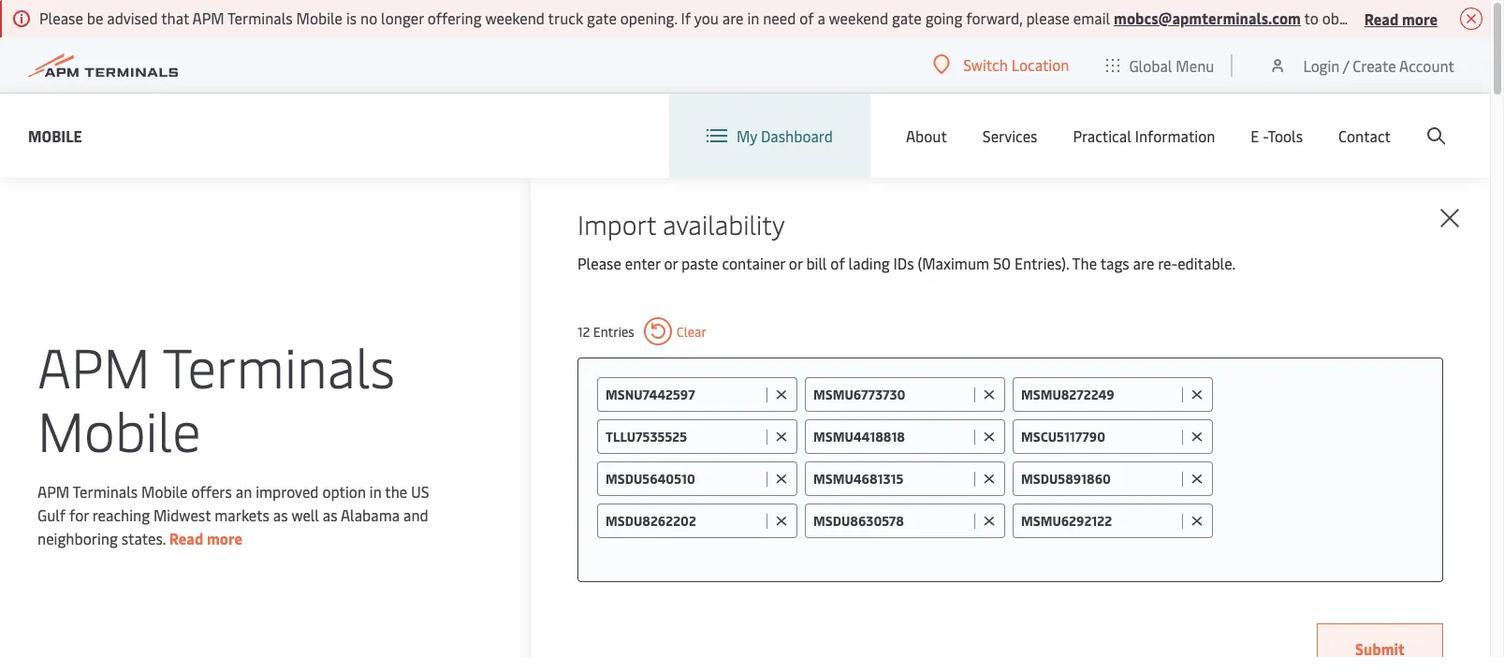 Task type: locate. For each thing, give the bounding box(es) containing it.
more up account
[[1402, 8, 1438, 29]]

a
[[818, 7, 825, 28], [1369, 7, 1377, 28]]

tags
[[1100, 253, 1130, 273]]

clear button
[[644, 317, 707, 345]]

in
[[747, 7, 759, 28], [370, 481, 382, 501]]

are right "you" in the top left of the page
[[722, 7, 744, 28]]

gate right truck
[[587, 7, 617, 28]]

terminals
[[227, 7, 293, 28], [162, 328, 395, 402], [73, 481, 138, 501]]

1 horizontal spatial a
[[1369, 7, 1377, 28]]

1 horizontal spatial read
[[1364, 8, 1399, 29]]

weekend right need
[[829, 7, 888, 28]]

gate
[[587, 7, 617, 28], [892, 7, 922, 28]]

mobile inside apm terminals mobile
[[37, 392, 201, 466]]

import availability
[[578, 206, 785, 241]]

1 vertical spatial read
[[169, 527, 203, 548]]

1 vertical spatial of
[[831, 253, 845, 273]]

mobile
[[296, 7, 343, 28], [28, 125, 82, 146], [37, 392, 201, 466], [141, 481, 188, 501]]

mobile inside apm terminals mobile offers an improved option in the us gulf for reaching midwest markets as well as alabama and neighboring states.
[[141, 481, 188, 501]]

1 vertical spatial in
[[370, 481, 382, 501]]

(maximum
[[918, 253, 989, 273]]

0 vertical spatial please
[[39, 7, 83, 28]]

apm inside apm terminals mobile offers an improved option in the us gulf for reaching midwest markets as well as alabama and neighboring states.
[[37, 481, 69, 501]]

a right obtain
[[1369, 7, 1377, 28]]

practical information button
[[1073, 94, 1215, 178]]

more inside button
[[1402, 8, 1438, 29]]

truck
[[548, 7, 583, 28]]

2 vertical spatial apm
[[37, 481, 69, 501]]

a right need
[[818, 7, 825, 28]]

0 horizontal spatial or
[[664, 253, 678, 273]]

please for please be advised that apm terminals mobile is no longer offering weekend truck gate opening. if you are in need of a weekend gate going forward, please email mobcs@apmterminals.com to obtain a quote. to receive fu
[[39, 7, 83, 28]]

as right well
[[323, 504, 337, 525]]

0 horizontal spatial weekend
[[485, 7, 545, 28]]

entries).
[[1015, 253, 1069, 273]]

well
[[291, 504, 319, 525]]

50
[[993, 253, 1011, 273]]

1 vertical spatial terminals
[[162, 328, 395, 402]]

weekend left truck
[[485, 7, 545, 28]]

read
[[1364, 8, 1399, 29], [169, 527, 203, 548]]

no
[[360, 7, 377, 28]]

1 horizontal spatial in
[[747, 7, 759, 28]]

0 vertical spatial more
[[1402, 8, 1438, 29]]

opening.
[[620, 7, 677, 28]]

my dashboard
[[737, 125, 833, 146]]

-
[[1263, 125, 1268, 146]]

the
[[1072, 253, 1097, 273]]

1 as from the left
[[273, 504, 288, 525]]

please left be at the top left of the page
[[39, 7, 83, 28]]

1 horizontal spatial are
[[1133, 253, 1154, 273]]

0 horizontal spatial please
[[39, 7, 83, 28]]

terminals inside apm terminals mobile offers an improved option in the us gulf for reaching midwest markets as well as alabama and neighboring states.
[[73, 481, 138, 501]]

are left the re-
[[1133, 253, 1154, 273]]

the
[[385, 481, 407, 501]]

read more up 'login / create account'
[[1364, 8, 1438, 29]]

2 vertical spatial terminals
[[73, 481, 138, 501]]

please
[[39, 7, 83, 28], [578, 253, 621, 273]]

clear
[[677, 322, 707, 340]]

offers
[[191, 481, 232, 501]]

2 weekend from the left
[[829, 7, 888, 28]]

1 horizontal spatial gate
[[892, 7, 922, 28]]

more
[[1402, 8, 1438, 29], [207, 527, 242, 548]]

re-
[[1158, 253, 1178, 273]]

practical information
[[1073, 125, 1215, 146]]

in left need
[[747, 7, 759, 28]]

create
[[1353, 55, 1396, 75]]

1 vertical spatial are
[[1133, 253, 1154, 273]]

1 horizontal spatial or
[[789, 253, 803, 273]]

1 horizontal spatial weekend
[[829, 7, 888, 28]]

0 horizontal spatial read more
[[169, 527, 242, 548]]

0 vertical spatial are
[[722, 7, 744, 28]]

0 vertical spatial terminals
[[227, 7, 293, 28]]

lading
[[849, 253, 890, 273]]

enter
[[625, 253, 660, 273]]

2 a from the left
[[1369, 7, 1377, 28]]

my dashboard button
[[707, 94, 833, 178]]

read more
[[1364, 8, 1438, 29], [169, 527, 242, 548]]

states.
[[121, 527, 166, 548]]

apm inside apm terminals mobile
[[37, 328, 150, 402]]

of right the bill
[[831, 253, 845, 273]]

availability
[[663, 206, 785, 241]]

0 horizontal spatial in
[[370, 481, 382, 501]]

for
[[69, 504, 89, 525]]

read up 'login / create account'
[[1364, 8, 1399, 29]]

0 vertical spatial read
[[1364, 8, 1399, 29]]

are
[[722, 7, 744, 28], [1133, 253, 1154, 273]]

0 vertical spatial apm
[[192, 7, 224, 28]]

0 horizontal spatial read
[[169, 527, 203, 548]]

0 horizontal spatial a
[[818, 7, 825, 28]]

or
[[664, 253, 678, 273], [789, 253, 803, 273]]

read down midwest
[[169, 527, 203, 548]]

1 horizontal spatial of
[[831, 253, 845, 273]]

neighboring
[[37, 527, 118, 548]]

and
[[403, 504, 428, 525]]

improved
[[256, 481, 319, 501]]

read more down midwest
[[169, 527, 242, 548]]

offering
[[427, 7, 482, 28]]

switch location
[[963, 54, 1069, 75]]

apm terminals mobile offers an improved option in the us gulf for reaching midwest markets as well as alabama and neighboring states.
[[37, 481, 429, 548]]

as down improved
[[273, 504, 288, 525]]

in left the
[[370, 481, 382, 501]]

0 horizontal spatial as
[[273, 504, 288, 525]]

login / create account link
[[1269, 37, 1455, 93]]

apm for apm terminals mobile offers an improved option in the us gulf for reaching midwest markets as well as alabama and neighboring states.
[[37, 481, 69, 501]]

bill
[[806, 253, 827, 273]]

e -tools button
[[1251, 94, 1303, 178]]

global menu button
[[1088, 37, 1233, 93]]

1 horizontal spatial more
[[1402, 8, 1438, 29]]

gate left going
[[892, 7, 922, 28]]

0 horizontal spatial more
[[207, 527, 242, 548]]

Entered ID text field
[[606, 386, 762, 403], [813, 386, 970, 403], [1021, 386, 1178, 403], [813, 428, 970, 446], [1021, 428, 1178, 446], [606, 470, 762, 488], [813, 470, 970, 488], [1021, 470, 1178, 488], [606, 512, 762, 530]]

terminals inside apm terminals mobile
[[162, 328, 395, 402]]

alabama
[[341, 504, 400, 525]]

apm
[[192, 7, 224, 28], [37, 328, 150, 402], [37, 481, 69, 501]]

1 vertical spatial more
[[207, 527, 242, 548]]

1 vertical spatial please
[[578, 253, 621, 273]]

login
[[1303, 55, 1340, 75]]

1 vertical spatial read more
[[169, 527, 242, 548]]

forward,
[[966, 7, 1023, 28]]

0 horizontal spatial gate
[[587, 7, 617, 28]]

1 vertical spatial apm
[[37, 328, 150, 402]]

1 horizontal spatial please
[[578, 253, 621, 273]]

as
[[273, 504, 288, 525], [323, 504, 337, 525]]

or right enter
[[664, 253, 678, 273]]

0 horizontal spatial are
[[722, 7, 744, 28]]

mobile secondary image
[[73, 476, 401, 657]]

mobcs@apmterminals.com
[[1114, 7, 1301, 28]]

read for read more button
[[1364, 8, 1399, 29]]

of
[[800, 7, 814, 28], [831, 253, 845, 273]]

12 entries
[[578, 322, 634, 340]]

of right need
[[800, 7, 814, 28]]

mobile link
[[28, 124, 82, 147]]

my
[[737, 125, 757, 146]]

read inside button
[[1364, 8, 1399, 29]]

more down markets
[[207, 527, 242, 548]]

or left the bill
[[789, 253, 803, 273]]

1 horizontal spatial read more
[[1364, 8, 1438, 29]]

login / create account
[[1303, 55, 1455, 75]]

please down import
[[578, 253, 621, 273]]

1 horizontal spatial as
[[323, 504, 337, 525]]

0 vertical spatial read more
[[1364, 8, 1438, 29]]

advised
[[107, 7, 158, 28]]

0 vertical spatial of
[[800, 7, 814, 28]]

Entered ID text field
[[606, 428, 762, 446], [813, 512, 970, 530], [1021, 512, 1178, 530]]



Task type: vqa. For each thing, say whether or not it's contained in the screenshot.
APM within the APM Terminals Mobile
yes



Task type: describe. For each thing, give the bounding box(es) containing it.
apm terminals mobile
[[37, 328, 395, 466]]

is
[[346, 7, 357, 28]]

more for read more button
[[1402, 8, 1438, 29]]

1 horizontal spatial entered id text field
[[813, 512, 970, 530]]

about button
[[906, 94, 947, 178]]

account
[[1399, 55, 1455, 75]]

2 horizontal spatial entered id text field
[[1021, 512, 1178, 530]]

0 vertical spatial in
[[747, 7, 759, 28]]

editable.
[[1178, 253, 1236, 273]]

more for the read more link
[[207, 527, 242, 548]]

be
[[87, 7, 103, 28]]

email
[[1073, 7, 1110, 28]]

2 as from the left
[[323, 504, 337, 525]]

you
[[694, 7, 719, 28]]

dashboard
[[761, 125, 833, 146]]

contact
[[1339, 125, 1391, 146]]

12
[[578, 322, 590, 340]]

mobcs@apmterminals.com link
[[1114, 7, 1301, 28]]

1 a from the left
[[818, 7, 825, 28]]

container
[[722, 253, 785, 273]]

services button
[[983, 94, 1038, 178]]

switch location button
[[933, 54, 1069, 75]]

read more for read more button
[[1364, 8, 1438, 29]]

information
[[1135, 125, 1215, 146]]

0 horizontal spatial entered id text field
[[606, 428, 762, 446]]

/
[[1343, 55, 1349, 75]]

read more link
[[169, 527, 242, 548]]

switch
[[963, 54, 1008, 75]]

that
[[161, 7, 189, 28]]

close alert image
[[1460, 7, 1483, 30]]

contact button
[[1339, 94, 1391, 178]]

apm for apm terminals mobile
[[37, 328, 150, 402]]

e -tools
[[1251, 125, 1303, 146]]

read more button
[[1364, 7, 1438, 30]]

0 horizontal spatial of
[[800, 7, 814, 28]]

e
[[1251, 125, 1259, 146]]

if
[[681, 7, 691, 28]]

global menu
[[1129, 55, 1214, 75]]

please enter or paste container or bill of lading ids (maximum 50 entries). the tags are re-editable.
[[578, 253, 1236, 273]]

tools
[[1268, 125, 1303, 146]]

to
[[1304, 7, 1319, 28]]

practical
[[1073, 125, 1131, 146]]

please for please enter or paste container or bill of lading ids (maximum 50 entries). the tags are re-editable.
[[578, 253, 621, 273]]

option
[[322, 481, 366, 501]]

longer
[[381, 7, 424, 28]]

receive
[[1445, 7, 1492, 28]]

menu
[[1176, 55, 1214, 75]]

please
[[1026, 7, 1070, 28]]

location
[[1012, 54, 1069, 75]]

about
[[906, 125, 947, 146]]

services
[[983, 125, 1038, 146]]

read for the read more link
[[169, 527, 203, 548]]

entries
[[593, 322, 634, 340]]

terminals for apm terminals mobile offers an improved option in the us gulf for reaching midwest markets as well as alabama and neighboring states.
[[73, 481, 138, 501]]

1 weekend from the left
[[485, 7, 545, 28]]

1 gate from the left
[[587, 7, 617, 28]]

in inside apm terminals mobile offers an improved option in the us gulf for reaching midwest markets as well as alabama and neighboring states.
[[370, 481, 382, 501]]

us
[[411, 481, 429, 501]]

please be advised that apm terminals mobile is no longer offering weekend truck gate opening. if you are in need of a weekend gate going forward, please email mobcs@apmterminals.com to obtain a quote. to receive fu
[[39, 7, 1504, 28]]

going
[[925, 7, 963, 28]]

ids
[[894, 253, 914, 273]]

markets
[[214, 504, 270, 525]]

obtain
[[1322, 7, 1365, 28]]

paste
[[681, 253, 718, 273]]

gulf
[[37, 504, 66, 525]]

an
[[236, 481, 252, 501]]

midwest
[[153, 504, 211, 525]]

reaching
[[92, 504, 150, 525]]

fu
[[1496, 7, 1504, 28]]

import
[[578, 206, 656, 241]]

global
[[1129, 55, 1172, 75]]

quote. to
[[1380, 7, 1441, 28]]

2 or from the left
[[789, 253, 803, 273]]

read more for the read more link
[[169, 527, 242, 548]]

need
[[763, 7, 796, 28]]

terminals for apm terminals mobile
[[162, 328, 395, 402]]

2 gate from the left
[[892, 7, 922, 28]]

1 or from the left
[[664, 253, 678, 273]]



